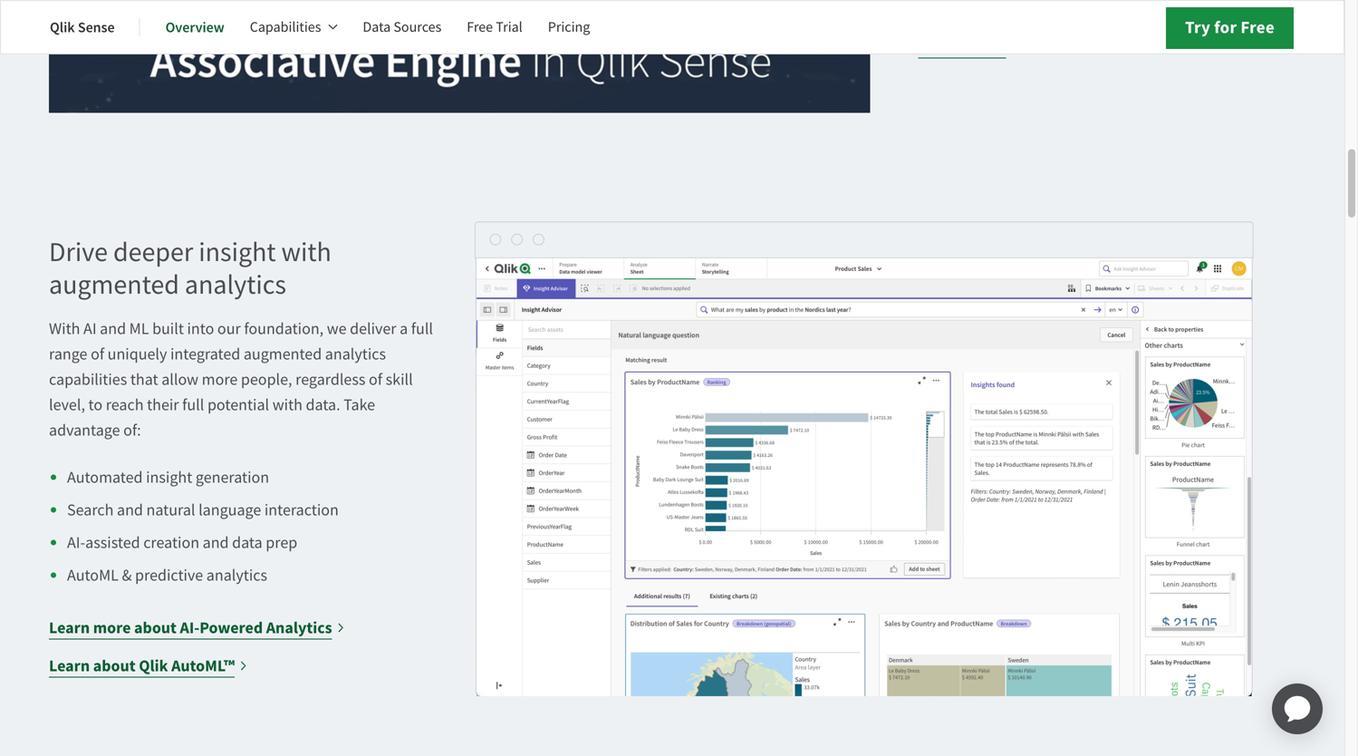 Task type: vqa. For each thing, say whether or not it's contained in the screenshot.
DELIVER at the top left of page
yes



Task type: locate. For each thing, give the bounding box(es) containing it.
1 vertical spatial qlik
[[139, 655, 168, 677]]

1 vertical spatial with
[[273, 394, 303, 415]]

1 horizontal spatial insight
[[199, 235, 276, 270]]

deliver
[[350, 318, 397, 339]]

more down integrated
[[202, 369, 238, 390]]

and
[[100, 318, 126, 339], [117, 499, 143, 520], [203, 532, 229, 553]]

analytics down deliver
[[325, 343, 386, 364]]

1 horizontal spatial augmented
[[244, 343, 322, 364]]

1 vertical spatial augmented
[[244, 343, 322, 364]]

learn more about ai-powered analytics link
[[49, 615, 346, 640]]

augmented
[[49, 267, 179, 302], [244, 343, 322, 364]]

click image to watch the qlik associative engine video. image
[[49, 0, 871, 113]]

0 horizontal spatial ai-
[[67, 532, 85, 553]]

about down learn more about ai-powered analytics at the left of page
[[93, 655, 136, 677]]

free inside try for free link
[[1241, 16, 1276, 39]]

0 horizontal spatial qlik
[[50, 18, 75, 37]]

our
[[218, 318, 241, 339]]

interaction
[[265, 499, 339, 520]]

0 horizontal spatial more
[[93, 617, 131, 639]]

1 vertical spatial learn
[[49, 655, 90, 677]]

qlik left sense
[[50, 18, 75, 37]]

insight up natural
[[146, 467, 192, 488]]

1 horizontal spatial full
[[411, 318, 433, 339]]

analytics down data
[[207, 565, 267, 585]]

1 vertical spatial insight
[[146, 467, 192, 488]]

a
[[400, 318, 408, 339]]

with ai and ml built into our foundation, we deliver a full range of uniquely integrated augmented analytics capabilities that allow more people, regardless of skill level, to reach their full potential with data. take advantage of:
[[49, 318, 433, 440]]

free right for
[[1241, 16, 1276, 39]]

pricing
[[548, 18, 590, 36]]

qlik sense
[[50, 18, 115, 37]]

allow
[[162, 369, 199, 390]]

uniquely
[[108, 343, 167, 364]]

ai- up automl™ at the left
[[180, 617, 200, 639]]

assisted
[[85, 532, 140, 553]]

0 horizontal spatial full
[[182, 394, 204, 415]]

0 vertical spatial with
[[282, 235, 332, 270]]

free left 'trial'
[[467, 18, 493, 36]]

qlik
[[50, 18, 75, 37], [139, 655, 168, 677]]

capabilities link
[[250, 5, 338, 49]]

of
[[91, 343, 104, 364], [369, 369, 383, 390]]

0 horizontal spatial of
[[91, 343, 104, 364]]

ai-
[[67, 532, 85, 553], [180, 617, 200, 639]]

0 vertical spatial insight
[[199, 235, 276, 270]]

with up foundation,
[[282, 235, 332, 270]]

automl & predictive analytics
[[67, 565, 267, 585]]

of down ai
[[91, 343, 104, 364]]

about up learn about qlik automl™ link
[[134, 617, 177, 639]]

data.
[[306, 394, 341, 415]]

0 vertical spatial analytics
[[185, 267, 286, 302]]

about
[[134, 617, 177, 639], [93, 655, 136, 677]]

and inside with ai and ml built into our foundation, we deliver a full range of uniquely integrated augmented analytics capabilities that allow more people, regardless of skill level, to reach their full potential with data. take advantage of:
[[100, 318, 126, 339]]

sources
[[394, 18, 442, 36]]

analytics up our on the top left
[[185, 267, 286, 302]]

insight
[[199, 235, 276, 270], [146, 467, 192, 488]]

creation
[[143, 532, 199, 553]]

augmented inside with ai and ml built into our foundation, we deliver a full range of uniquely integrated augmented analytics capabilities that allow more people, regardless of skill level, to reach their full potential with data. take advantage of:
[[244, 343, 322, 364]]

built
[[152, 318, 184, 339]]

1 horizontal spatial more
[[202, 369, 238, 390]]

1 vertical spatial full
[[182, 394, 204, 415]]

augmented down foundation,
[[244, 343, 322, 364]]

0 vertical spatial full
[[411, 318, 433, 339]]

1 horizontal spatial of
[[369, 369, 383, 390]]

of:
[[123, 420, 141, 440]]

automated
[[67, 467, 143, 488]]

full down allow
[[182, 394, 204, 415]]

1 vertical spatial analytics
[[325, 343, 386, 364]]

1 horizontal spatial ai-
[[180, 617, 200, 639]]

augmented up ai
[[49, 267, 179, 302]]

full right a
[[411, 318, 433, 339]]

take
[[344, 394, 375, 415]]

ai
[[83, 318, 97, 339]]

1 horizontal spatial qlik
[[139, 655, 168, 677]]

free inside free trial link
[[467, 18, 493, 36]]

learn more about ai-powered analytics
[[49, 617, 332, 639]]

with down people,
[[273, 394, 303, 415]]

language
[[199, 499, 261, 520]]

powered
[[200, 617, 263, 639]]

0 vertical spatial of
[[91, 343, 104, 364]]

overview link
[[166, 5, 225, 49]]

full
[[411, 318, 433, 339], [182, 394, 204, 415]]

application
[[1251, 662, 1345, 756]]

of left skill at the left of the page
[[369, 369, 383, 390]]

try for free
[[1186, 16, 1276, 39]]

data sources link
[[363, 5, 442, 49]]

automated insight generation
[[67, 467, 269, 488]]

0 vertical spatial learn
[[49, 617, 90, 639]]

more up learn about qlik automl™ at the bottom left of the page
[[93, 617, 131, 639]]

1 vertical spatial ai-
[[180, 617, 200, 639]]

qlik left automl™ at the left
[[139, 655, 168, 677]]

for
[[1215, 16, 1238, 39]]

watch video link
[[900, 34, 1007, 59]]

free
[[1241, 16, 1276, 39], [467, 18, 493, 36]]

menu bar
[[50, 5, 616, 49]]

learn for learn about qlik automl™
[[49, 655, 90, 677]]

data sources
[[363, 18, 442, 36]]

and right ai
[[100, 318, 126, 339]]

ai- down "search"
[[67, 532, 85, 553]]

and left data
[[203, 532, 229, 553]]

insight up our on the top left
[[199, 235, 276, 270]]

0 horizontal spatial augmented
[[49, 267, 179, 302]]

2 vertical spatial analytics
[[207, 565, 267, 585]]

0 horizontal spatial free
[[467, 18, 493, 36]]

with
[[282, 235, 332, 270], [273, 394, 303, 415]]

learn
[[49, 617, 90, 639], [49, 655, 90, 677]]

1 learn from the top
[[49, 617, 90, 639]]

1 vertical spatial more
[[93, 617, 131, 639]]

1 horizontal spatial free
[[1241, 16, 1276, 39]]

0 vertical spatial augmented
[[49, 267, 179, 302]]

potential
[[208, 394, 269, 415]]

search
[[67, 499, 114, 520]]

insight inside drive deeper insight with augmented analytics
[[199, 235, 276, 270]]

0 vertical spatial qlik
[[50, 18, 75, 37]]

more
[[202, 369, 238, 390], [93, 617, 131, 639]]

0 vertical spatial and
[[100, 318, 126, 339]]

0 horizontal spatial insight
[[146, 467, 192, 488]]

analytics
[[185, 267, 286, 302], [325, 343, 386, 364], [207, 565, 267, 585]]

2 learn from the top
[[49, 655, 90, 677]]

integrated
[[170, 343, 240, 364]]

automl™
[[171, 655, 235, 677]]

free trial link
[[467, 5, 523, 49]]

with inside drive deeper insight with augmented analytics
[[282, 235, 332, 270]]

and up 'assisted'
[[117, 499, 143, 520]]

0 vertical spatial more
[[202, 369, 238, 390]]



Task type: describe. For each thing, give the bounding box(es) containing it.
watch
[[919, 36, 963, 58]]

analytics inside with ai and ml built into our foundation, we deliver a full range of uniquely integrated augmented analytics capabilities that allow more people, regardless of skill level, to reach their full potential with data. take advantage of:
[[325, 343, 386, 364]]

generation
[[196, 467, 269, 488]]

advantage
[[49, 420, 120, 440]]

automl
[[67, 565, 119, 585]]

pricing link
[[548, 5, 590, 49]]

screenshot showing a qlik insight advisor dashboard image
[[474, 221, 1254, 720]]

augmented inside drive deeper insight with augmented analytics
[[49, 267, 179, 302]]

more inside with ai and ml built into our foundation, we deliver a full range of uniquely integrated augmented analytics capabilities that allow more people, regardless of skill level, to reach their full potential with data. take advantage of:
[[202, 369, 238, 390]]

free trial
[[467, 18, 523, 36]]

menu bar containing qlik sense
[[50, 5, 616, 49]]

data
[[363, 18, 391, 36]]

analytics
[[266, 617, 332, 639]]

we
[[327, 318, 347, 339]]

skill
[[386, 369, 413, 390]]

0 vertical spatial ai-
[[67, 532, 85, 553]]

2 vertical spatial and
[[203, 532, 229, 553]]

data
[[232, 532, 263, 553]]

that
[[130, 369, 158, 390]]

video
[[966, 36, 1007, 58]]

ai-assisted creation and data prep
[[67, 532, 298, 553]]

their
[[147, 394, 179, 415]]

people,
[[241, 369, 292, 390]]

range
[[49, 343, 87, 364]]

to
[[88, 394, 103, 415]]

qlik sense link
[[50, 5, 115, 49]]

regardless
[[296, 369, 366, 390]]

overview
[[166, 18, 225, 37]]

natural
[[146, 499, 195, 520]]

drive
[[49, 235, 108, 270]]

capabilities
[[49, 369, 127, 390]]

ml
[[129, 318, 149, 339]]

1 vertical spatial about
[[93, 655, 136, 677]]

try for free link
[[1167, 7, 1295, 49]]

deeper
[[113, 235, 193, 270]]

predictive
[[135, 565, 203, 585]]

capabilities
[[250, 18, 321, 36]]

watch video
[[919, 36, 1007, 58]]

reach
[[106, 394, 144, 415]]

sense
[[78, 18, 115, 37]]

0 vertical spatial about
[[134, 617, 177, 639]]

into
[[187, 318, 214, 339]]

1 vertical spatial of
[[369, 369, 383, 390]]

prep
[[266, 532, 298, 553]]

&
[[122, 565, 132, 585]]

learn about qlik automl™
[[49, 655, 235, 677]]

learn about qlik automl™ link
[[49, 653, 249, 678]]

1 vertical spatial and
[[117, 499, 143, 520]]

analytics inside drive deeper insight with augmented analytics
[[185, 267, 286, 302]]

trial
[[496, 18, 523, 36]]

with
[[49, 318, 80, 339]]

with inside with ai and ml built into our foundation, we deliver a full range of uniquely integrated augmented analytics capabilities that allow more people, regardless of skill level, to reach their full potential with data. take advantage of:
[[273, 394, 303, 415]]

drive deeper insight with augmented analytics
[[49, 235, 332, 302]]

learn for learn more about ai-powered analytics
[[49, 617, 90, 639]]

foundation,
[[244, 318, 324, 339]]

search and natural language interaction
[[67, 499, 339, 520]]

try
[[1186, 16, 1211, 39]]

level,
[[49, 394, 85, 415]]



